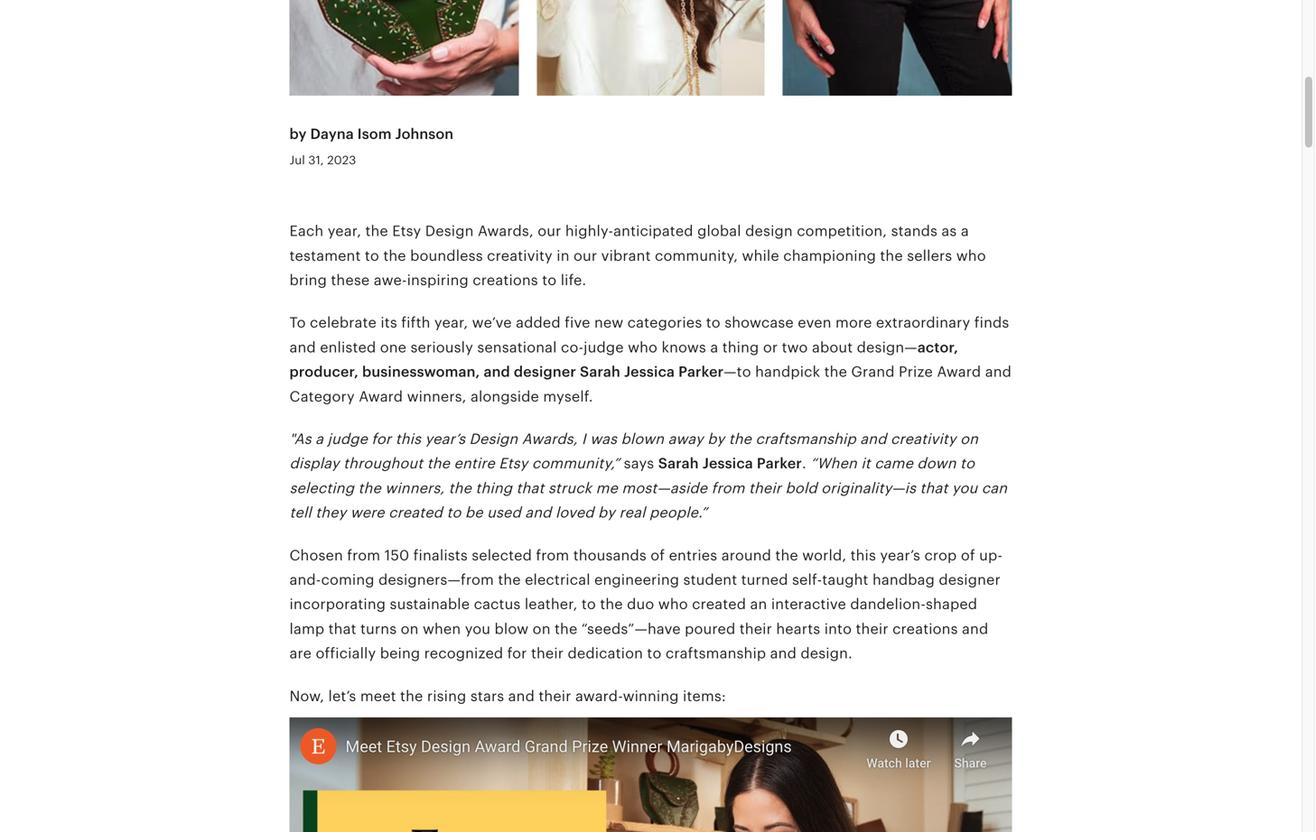 Task type: locate. For each thing, give the bounding box(es) containing it.
you left 'can' at the right bottom of the page
[[952, 480, 978, 497]]

incorporating
[[289, 597, 386, 613]]

you up recognized
[[465, 621, 491, 638]]

and up it
[[860, 431, 887, 448]]

1 vertical spatial a
[[710, 340, 718, 356]]

design up entire
[[469, 431, 518, 448]]

0 vertical spatial you
[[952, 480, 978, 497]]

year, up testament on the left top
[[328, 223, 361, 239]]

craftsmanship up .
[[756, 431, 856, 448]]

their left bold
[[749, 480, 781, 497]]

of left the up-
[[961, 548, 975, 564]]

design up boundless
[[425, 223, 474, 239]]

global
[[697, 223, 741, 239]]

1 vertical spatial thing
[[475, 480, 512, 497]]

to down "seeds"—have
[[647, 646, 662, 662]]

1 horizontal spatial that
[[516, 480, 544, 497]]

1 vertical spatial etsy
[[499, 456, 528, 472]]

winners, down businesswoman,
[[407, 389, 467, 405]]

0 horizontal spatial creations
[[473, 272, 538, 289]]

creativity inside "as a judge for this year's design awards, i was blown away by the craftsmanship and creativity on display throughout the entire etsy community,"
[[891, 431, 956, 448]]

0 vertical spatial a
[[961, 223, 969, 239]]

1 vertical spatial year,
[[434, 315, 468, 331]]

most—aside
[[622, 480, 707, 497]]

0 horizontal spatial from
[[347, 548, 380, 564]]

who inside chosen from 150 finalists selected from thousands of entries around the world, this year's crop of up- and-coming designers—from the electrical engineering student  turned self-taught handbag designer incorporating sustainable cactus leather, to the duo who created an interactive dandelion-shaped lamp that turns on when you blow on the "seeds"—have poured their hearts into their creations and are officially being recognized for their dedication to craftsmanship and design.
[[658, 597, 688, 613]]

year's up entire
[[425, 431, 465, 448]]

etsy up boundless
[[392, 223, 421, 239]]

created inside chosen from 150 finalists selected from thousands of entries around the world, this year's crop of up- and-coming designers—from the electrical engineering student  turned self-taught handbag designer incorporating sustainable cactus leather, to the duo who created an interactive dandelion-shaped lamp that turns on when you blow on the "seeds"—have poured their hearts into their creations and are officially being recognized for their dedication to craftsmanship and design.
[[692, 597, 746, 613]]

0 horizontal spatial sarah
[[580, 364, 620, 380]]

chosen
[[289, 548, 343, 564]]

thing up —to at the right top of the page
[[722, 340, 759, 356]]

jessica
[[624, 364, 675, 380], [702, 456, 753, 472]]

sarah down co-
[[580, 364, 620, 380]]

1 horizontal spatial for
[[507, 646, 527, 662]]

judge up display
[[327, 431, 368, 448]]

judge down the new
[[584, 340, 624, 356]]

and down shaped
[[962, 621, 988, 638]]

2 vertical spatial a
[[315, 431, 323, 448]]

designer
[[514, 364, 576, 380], [939, 572, 1001, 588]]

designer up shaped
[[939, 572, 1001, 588]]

0 horizontal spatial etsy
[[392, 223, 421, 239]]

0 vertical spatial who
[[956, 248, 986, 264]]

0 horizontal spatial thing
[[475, 480, 512, 497]]

1 vertical spatial our
[[574, 248, 597, 264]]

me
[[596, 480, 618, 497]]

2 vertical spatial who
[[658, 597, 688, 613]]

johnson
[[395, 126, 454, 142]]

etsy
[[392, 223, 421, 239], [499, 456, 528, 472]]

to right leather,
[[582, 597, 596, 613]]

duo
[[627, 597, 654, 613]]

1 horizontal spatial from
[[536, 548, 569, 564]]

1 horizontal spatial created
[[692, 597, 746, 613]]

1 vertical spatial judge
[[327, 431, 368, 448]]

meet
[[360, 688, 396, 705]]

created up 150
[[388, 505, 443, 521]]

from up the electrical
[[536, 548, 569, 564]]

award down businesswoman,
[[359, 389, 403, 405]]

awards, up boundless
[[478, 223, 534, 239]]

parker down knows
[[678, 364, 724, 380]]

blow
[[495, 621, 529, 638]]

0 vertical spatial created
[[388, 505, 443, 521]]

"as a judge for this year's design awards, i was blown away by the craftsmanship and creativity on display throughout the entire etsy community,"
[[289, 431, 978, 472]]

jessica down to celebrate its fifth year, we've added five new categories to showcase even more extraordinary finds and enlisted one seriously sensational co-judge who knows a thing or two about design—
[[624, 364, 675, 380]]

to celebrate its fifth year, we've added five new categories to showcase even more extraordinary finds and enlisted one seriously sensational co-judge who knows a thing or two about design—
[[289, 315, 1009, 356]]

sarah
[[580, 364, 620, 380], [658, 456, 699, 472]]

engineering
[[594, 572, 679, 588]]

our up in
[[538, 223, 561, 239]]

parker up bold
[[757, 456, 802, 472]]

of up engineering
[[651, 548, 665, 564]]

0 horizontal spatial that
[[328, 621, 356, 638]]

0 horizontal spatial parker
[[678, 364, 724, 380]]

0 vertical spatial award
[[937, 364, 981, 380]]

0 horizontal spatial of
[[651, 548, 665, 564]]

creativity left in
[[487, 248, 553, 264]]

1 vertical spatial creativity
[[891, 431, 956, 448]]

vibrant
[[601, 248, 651, 264]]

0 vertical spatial our
[[538, 223, 561, 239]]

jul
[[289, 154, 305, 167]]

sustainable
[[390, 597, 470, 613]]

created down student
[[692, 597, 746, 613]]

0 horizontal spatial you
[[465, 621, 491, 638]]

creations inside each year, the etsy design awards, our highly-anticipated global design competition, stands as a testament to the boundless creativity in our vibrant community, while championing the sellers who bring these awe-inspiring creations to life.
[[473, 272, 538, 289]]

actor,
[[918, 340, 958, 356]]

craftsmanship down the poured
[[666, 646, 766, 662]]

1 horizontal spatial you
[[952, 480, 978, 497]]

and inside "when it came down to selecting the winners, the thing that struck me most—aside from their bold originality—is that you can tell they were created to be used and loved by real people."
[[525, 505, 551, 521]]

0 horizontal spatial creativity
[[487, 248, 553, 264]]

0 vertical spatial design
[[425, 223, 474, 239]]

jessica down away
[[702, 456, 753, 472]]

year, inside to celebrate its fifth year, we've added five new categories to showcase even more extraordinary finds and enlisted one seriously sensational co-judge who knows a thing or two about design—
[[434, 315, 468, 331]]

in
[[557, 248, 570, 264]]

1 vertical spatial this
[[850, 548, 876, 564]]

0 vertical spatial this
[[395, 431, 421, 448]]

2 horizontal spatial on
[[960, 431, 978, 448]]

turned
[[741, 572, 788, 588]]

and
[[289, 340, 316, 356], [484, 364, 510, 380], [985, 364, 1012, 380], [860, 431, 887, 448], [525, 505, 551, 521], [962, 621, 988, 638], [770, 646, 797, 662], [508, 688, 535, 705]]

0 horizontal spatial designer
[[514, 364, 576, 380]]

1 of from the left
[[651, 548, 665, 564]]

1 vertical spatial you
[[465, 621, 491, 638]]

even
[[798, 315, 832, 331]]

1 vertical spatial by
[[707, 431, 725, 448]]

1 vertical spatial creations
[[892, 621, 958, 638]]

0 horizontal spatial jessica
[[624, 364, 675, 380]]

year's inside chosen from 150 finalists selected from thousands of entries around the world, this year's crop of up- and-coming designers—from the electrical engineering student  turned self-taught handbag designer incorporating sustainable cactus leather, to the duo who created an interactive dandelion-shaped lamp that turns on when you blow on the "seeds"—have poured their hearts into their creations and are officially being recognized for their dedication to craftsmanship and design.
[[880, 548, 920, 564]]

0 vertical spatial designer
[[514, 364, 576, 380]]

1 horizontal spatial jessica
[[702, 456, 753, 472]]

0 vertical spatial thing
[[722, 340, 759, 356]]

when
[[423, 621, 461, 638]]

1 horizontal spatial creations
[[892, 621, 958, 638]]

who inside each year, the etsy design awards, our highly-anticipated global design competition, stands as a testament to the boundless creativity in our vibrant community, while championing the sellers who bring these awe-inspiring creations to life.
[[956, 248, 986, 264]]

awards, left i
[[522, 431, 578, 448]]

producer,
[[289, 364, 359, 380]]

winners, down the throughout
[[385, 480, 445, 497]]

competition,
[[797, 223, 887, 239]]

sellers
[[907, 248, 952, 264]]

recognized
[[424, 646, 503, 662]]

1 horizontal spatial this
[[850, 548, 876, 564]]

lamp
[[289, 621, 324, 638]]

away
[[668, 431, 703, 448]]

0 vertical spatial jessica
[[624, 364, 675, 380]]

thing up used
[[475, 480, 512, 497]]

isom
[[357, 126, 392, 142]]

a inside "as a judge for this year's design awards, i was blown away by the craftsmanship and creativity on display throughout the entire etsy community,"
[[315, 431, 323, 448]]

design
[[425, 223, 474, 239], [469, 431, 518, 448]]

showcase
[[725, 315, 794, 331]]

1 vertical spatial winners,
[[385, 480, 445, 497]]

1 vertical spatial jessica
[[702, 456, 753, 472]]

from up coming
[[347, 548, 380, 564]]

0 vertical spatial creativity
[[487, 248, 553, 264]]

says
[[624, 456, 654, 472]]

to
[[289, 315, 306, 331]]

0 vertical spatial parker
[[678, 364, 724, 380]]

a right 'as'
[[961, 223, 969, 239]]

by dayna isom johnson
[[289, 126, 454, 142]]

etsy right entire
[[499, 456, 528, 472]]

0 horizontal spatial created
[[388, 505, 443, 521]]

1 vertical spatial craftsmanship
[[666, 646, 766, 662]]

and right used
[[525, 505, 551, 521]]

1 vertical spatial for
[[507, 646, 527, 662]]

0 horizontal spatial for
[[372, 431, 391, 448]]

0 vertical spatial for
[[372, 431, 391, 448]]

a right knows
[[710, 340, 718, 356]]

craftsmanship
[[756, 431, 856, 448], [666, 646, 766, 662]]

our right in
[[574, 248, 597, 264]]

entries
[[669, 548, 717, 564]]

award down actor,
[[937, 364, 981, 380]]

1 vertical spatial design
[[469, 431, 518, 448]]

and-
[[289, 572, 321, 588]]

dayna
[[310, 126, 354, 142]]

0 vertical spatial creations
[[473, 272, 538, 289]]

1 vertical spatial parker
[[757, 456, 802, 472]]

who right duo
[[658, 597, 688, 613]]

creations up we've
[[473, 272, 538, 289]]

their down the an
[[740, 621, 772, 638]]

winners,
[[407, 389, 467, 405], [385, 480, 445, 497]]

and inside —to handpick the grand prize award and category award winners, alongside myself.
[[985, 364, 1012, 380]]

1 horizontal spatial judge
[[584, 340, 624, 356]]

by
[[289, 126, 307, 142], [707, 431, 725, 448], [598, 505, 615, 521]]

that down down
[[920, 480, 948, 497]]

0 horizontal spatial year's
[[425, 431, 465, 448]]

0 horizontal spatial this
[[395, 431, 421, 448]]

1 vertical spatial designer
[[939, 572, 1001, 588]]

0 vertical spatial by
[[289, 126, 307, 142]]

for
[[372, 431, 391, 448], [507, 646, 527, 662]]

1 vertical spatial award
[[359, 389, 403, 405]]

etsy inside each year, the etsy design awards, our highly-anticipated global design competition, stands as a testament to the boundless creativity in our vibrant community, while championing the sellers who bring these awe-inspiring creations to life.
[[392, 223, 421, 239]]

"seeds"—have
[[581, 621, 681, 638]]

championing
[[783, 248, 876, 264]]

1 horizontal spatial thing
[[722, 340, 759, 356]]

judge inside to celebrate its fifth year, we've added five new categories to showcase even more extraordinary finds and enlisted one seriously sensational co-judge who knows a thing or two about design—
[[584, 340, 624, 356]]

0 horizontal spatial award
[[359, 389, 403, 405]]

designer inside chosen from 150 finalists selected from thousands of entries around the world, this year's crop of up- and-coming designers—from the electrical engineering student  turned self-taught handbag designer incorporating sustainable cactus leather, to the duo who created an interactive dandelion-shaped lamp that turns on when you blow on the "seeds"—have poured their hearts into their creations and are officially being recognized for their dedication to craftsmanship and design.
[[939, 572, 1001, 588]]

judge
[[584, 340, 624, 356], [327, 431, 368, 448]]

0 vertical spatial awards,
[[478, 223, 534, 239]]

year, up seriously
[[434, 315, 468, 331]]

coming
[[321, 572, 375, 588]]

0 horizontal spatial by
[[289, 126, 307, 142]]

0 vertical spatial judge
[[584, 340, 624, 356]]

year's up the handbag
[[880, 548, 920, 564]]

this up the throughout
[[395, 431, 421, 448]]

and down to
[[289, 340, 316, 356]]

1 horizontal spatial creativity
[[891, 431, 956, 448]]

and up alongside
[[484, 364, 510, 380]]

down
[[917, 456, 956, 472]]

0 horizontal spatial judge
[[327, 431, 368, 448]]

and down finds
[[985, 364, 1012, 380]]

boundless
[[410, 248, 483, 264]]

craftsmanship inside "as a judge for this year's design awards, i was blown away by the craftsmanship and creativity on display throughout the entire etsy community,"
[[756, 431, 856, 448]]

by down 'me' on the bottom left of the page
[[598, 505, 615, 521]]

1 vertical spatial year's
[[880, 548, 920, 564]]

by up "jul" on the left top
[[289, 126, 307, 142]]

that up officially
[[328, 621, 356, 638]]

creativity inside each year, the etsy design awards, our highly-anticipated global design competition, stands as a testament to the boundless creativity in our vibrant community, while championing the sellers who bring these awe-inspiring creations to life.
[[487, 248, 553, 264]]

"as
[[289, 431, 311, 448]]

0 vertical spatial year,
[[328, 223, 361, 239]]

each year, the etsy design awards, our highly-anticipated global design competition, stands as a testament to the boundless creativity in our vibrant community, while championing the sellers who bring these awe-inspiring creations to life.
[[289, 223, 986, 289]]

sarah down away
[[658, 456, 699, 472]]

0 horizontal spatial a
[[315, 431, 323, 448]]

and right stars
[[508, 688, 535, 705]]

community,
[[655, 248, 738, 264]]

for up the throughout
[[372, 431, 391, 448]]

1 horizontal spatial etsy
[[499, 456, 528, 472]]

two
[[782, 340, 808, 356]]

1 horizontal spatial award
[[937, 364, 981, 380]]

creativity up down
[[891, 431, 956, 448]]

finds
[[974, 315, 1009, 331]]

1 horizontal spatial designer
[[939, 572, 1001, 588]]

from down says sarah jessica parker . at bottom
[[711, 480, 745, 497]]

year,
[[328, 223, 361, 239], [434, 315, 468, 331]]

0 horizontal spatial on
[[401, 621, 419, 638]]

were
[[350, 505, 385, 521]]

of
[[651, 548, 665, 564], [961, 548, 975, 564]]

world,
[[802, 548, 846, 564]]

for down blow
[[507, 646, 527, 662]]

0 vertical spatial etsy
[[392, 223, 421, 239]]

who down 'as'
[[956, 248, 986, 264]]

myself.
[[543, 389, 593, 405]]

cactus
[[474, 597, 521, 613]]

0 vertical spatial craftsmanship
[[756, 431, 856, 448]]

0 horizontal spatial year,
[[328, 223, 361, 239]]

be
[[465, 505, 483, 521]]

we've
[[472, 315, 512, 331]]

0 vertical spatial winners,
[[407, 389, 467, 405]]

1 horizontal spatial by
[[598, 505, 615, 521]]

enlisted
[[320, 340, 376, 356]]

1 vertical spatial awards,
[[522, 431, 578, 448]]

who down categories
[[628, 340, 658, 356]]

officially
[[316, 646, 376, 662]]

0 vertical spatial year's
[[425, 431, 465, 448]]

on inside "as a judge for this year's design awards, i was blown away by the craftsmanship and creativity on display throughout the entire etsy community,"
[[960, 431, 978, 448]]

created
[[388, 505, 443, 521], [692, 597, 746, 613]]

1 horizontal spatial sarah
[[658, 456, 699, 472]]

creations down shaped
[[892, 621, 958, 638]]

they
[[315, 505, 346, 521]]

1 horizontal spatial a
[[710, 340, 718, 356]]

craftsmanship inside chosen from 150 finalists selected from thousands of entries around the world, this year's crop of up- and-coming designers—from the electrical engineering student  turned self-taught handbag designer incorporating sustainable cactus leather, to the duo who created an interactive dandelion-shaped lamp that turns on when you blow on the "seeds"—have poured their hearts into their creations and are officially being recognized for their dedication to craftsmanship and design.
[[666, 646, 766, 662]]

sarah inside actor, producer, businesswoman, and designer sarah jessica parker
[[580, 364, 620, 380]]

a right the "as
[[315, 431, 323, 448]]

0 vertical spatial sarah
[[580, 364, 620, 380]]

thing
[[722, 340, 759, 356], [475, 480, 512, 497]]

to left life.
[[542, 272, 557, 289]]

1 vertical spatial who
[[628, 340, 658, 356]]

who
[[956, 248, 986, 264], [628, 340, 658, 356], [658, 597, 688, 613]]

handpick
[[755, 364, 820, 380]]

1 vertical spatial created
[[692, 597, 746, 613]]

that up used
[[516, 480, 544, 497]]

five
[[565, 315, 590, 331]]

1 horizontal spatial parker
[[757, 456, 802, 472]]

jessica inside actor, producer, businesswoman, and designer sarah jessica parker
[[624, 364, 675, 380]]

a inside to celebrate its fifth year, we've added five new categories to showcase even more extraordinary finds and enlisted one seriously sensational co-judge who knows a thing or two about design—
[[710, 340, 718, 356]]

it
[[861, 456, 871, 472]]

this up "taught"
[[850, 548, 876, 564]]

1 horizontal spatial year's
[[880, 548, 920, 564]]

design—
[[857, 340, 918, 356]]

by up says sarah jessica parker . at bottom
[[707, 431, 725, 448]]

2 vertical spatial by
[[598, 505, 615, 521]]

designer up myself.
[[514, 364, 576, 380]]

2 horizontal spatial a
[[961, 223, 969, 239]]

1 horizontal spatial of
[[961, 548, 975, 564]]

2 horizontal spatial by
[[707, 431, 725, 448]]

to up knows
[[706, 315, 721, 331]]

1 horizontal spatial year,
[[434, 315, 468, 331]]

from
[[711, 480, 745, 497], [347, 548, 380, 564], [536, 548, 569, 564]]



Task type: describe. For each thing, give the bounding box(es) containing it.
thing inside to celebrate its fifth year, we've added five new categories to showcase even more extraordinary finds and enlisted one seriously sensational co-judge who knows a thing or two about design—
[[722, 340, 759, 356]]

let's
[[328, 688, 356, 705]]

by inside "when it came down to selecting the winners, the thing that struck me most—aside from their bold originality—is that you can tell they were created to be used and loved by real people."
[[598, 505, 615, 521]]

says sarah jessica parker .
[[620, 456, 810, 472]]

2 of from the left
[[961, 548, 975, 564]]

hearts
[[776, 621, 820, 638]]

entire
[[454, 456, 495, 472]]

new
[[594, 315, 623, 331]]

blown
[[621, 431, 664, 448]]

seriously
[[411, 340, 473, 356]]

people."
[[649, 505, 707, 521]]

awards, inside "as a judge for this year's design awards, i was blown away by the craftsmanship and creativity on display throughout the entire etsy community,"
[[522, 431, 578, 448]]

celebrate
[[310, 315, 377, 331]]

1 horizontal spatial on
[[533, 621, 551, 638]]

selected
[[472, 548, 532, 564]]

1 horizontal spatial our
[[574, 248, 597, 264]]

came
[[875, 456, 913, 472]]

struck
[[548, 480, 592, 497]]

alongside
[[471, 389, 539, 405]]

originality—is
[[821, 480, 916, 497]]

one
[[380, 340, 407, 356]]

winners, inside —to handpick the grand prize award and category award winners, alongside myself.
[[407, 389, 467, 405]]

an
[[750, 597, 767, 613]]

for inside chosen from 150 finalists selected from thousands of entries around the world, this year's crop of up- and-coming designers—from the electrical engineering student  turned self-taught handbag designer incorporating sustainable cactus leather, to the duo who created an interactive dandelion-shaped lamp that turns on when you blow on the "seeds"—have poured their hearts into their creations and are officially being recognized for their dedication to craftsmanship and design.
[[507, 646, 527, 662]]

their down leather,
[[531, 646, 564, 662]]

electrical
[[525, 572, 590, 588]]

awe-
[[374, 272, 407, 289]]

used
[[487, 505, 521, 521]]

winning
[[623, 688, 679, 705]]

categories
[[627, 315, 702, 331]]

around
[[721, 548, 771, 564]]

i
[[582, 431, 586, 448]]

thousands
[[573, 548, 647, 564]]

their left the award-
[[539, 688, 571, 705]]

more
[[835, 315, 872, 331]]

who inside to celebrate its fifth year, we've added five new categories to showcase even more extraordinary finds and enlisted one seriously sensational co-judge who knows a thing or two about design—
[[628, 340, 658, 356]]

or
[[763, 340, 778, 356]]

to right down
[[960, 456, 975, 472]]

extraordinary
[[876, 315, 970, 331]]

year, inside each year, the etsy design awards, our highly-anticipated global design competition, stands as a testament to the boundless creativity in our vibrant community, while championing the sellers who bring these awe-inspiring creations to life.
[[328, 223, 361, 239]]

2023
[[327, 154, 356, 167]]

loved
[[555, 505, 594, 521]]

and inside actor, producer, businesswoman, and designer sarah jessica parker
[[484, 364, 510, 380]]

throughout
[[343, 456, 423, 472]]

a inside each year, the etsy design awards, our highly-anticipated global design competition, stands as a testament to the boundless creativity in our vibrant community, while championing the sellers who bring these awe-inspiring creations to life.
[[961, 223, 969, 239]]

awards, inside each year, the etsy design awards, our highly-anticipated global design competition, stands as a testament to the boundless creativity in our vibrant community, while championing the sellers who bring these awe-inspiring creations to life.
[[478, 223, 534, 239]]

co-
[[561, 340, 584, 356]]

0 horizontal spatial our
[[538, 223, 561, 239]]

this inside chosen from 150 finalists selected from thousands of entries around the world, this year's crop of up- and-coming designers—from the electrical engineering student  turned self-taught handbag designer incorporating sustainable cactus leather, to the duo who created an interactive dandelion-shaped lamp that turns on when you blow on the "seeds"—have poured their hearts into their creations and are officially being recognized for their dedication to craftsmanship and design.
[[850, 548, 876, 564]]

crop
[[924, 548, 957, 564]]

designers—from
[[378, 572, 494, 588]]

judge inside "as a judge for this year's design awards, i was blown away by the craftsmanship and creativity on display throughout the entire etsy community,"
[[327, 431, 368, 448]]

life.
[[561, 272, 586, 289]]

each
[[289, 223, 324, 239]]

bold
[[785, 480, 817, 497]]

inspiring
[[407, 272, 469, 289]]

and inside "as a judge for this year's design awards, i was blown away by the craftsmanship and creativity on display throughout the entire etsy community,"
[[860, 431, 887, 448]]

dandelion-
[[850, 597, 926, 613]]

1 vertical spatial sarah
[[658, 456, 699, 472]]

the inside —to handpick the grand prize award and category award winners, alongside myself.
[[824, 364, 847, 380]]

by inside "as a judge for this year's design awards, i was blown away by the craftsmanship and creativity on display throughout the entire etsy community,"
[[707, 431, 725, 448]]

created inside "when it came down to selecting the winners, the thing that struck me most—aside from their bold originality—is that you can tell they were created to be used and loved by real people."
[[388, 505, 443, 521]]

up-
[[979, 548, 1003, 564]]

can
[[982, 480, 1007, 497]]

interactive
[[771, 597, 846, 613]]

etsy inside "as a judge for this year's design awards, i was blown away by the craftsmanship and creativity on display throughout the entire etsy community,"
[[499, 456, 528, 472]]

from inside "when it came down to selecting the winners, the thing that struck me most—aside from their bold originality—is that you can tell they were created to be used and loved by real people."
[[711, 480, 745, 497]]

into
[[824, 621, 852, 638]]

added
[[516, 315, 561, 331]]

creations inside chosen from 150 finalists selected from thousands of entries around the world, this year's crop of up- and-coming designers—from the electrical engineering student  turned self-taught handbag designer incorporating sustainable cactus leather, to the duo who created an interactive dandelion-shaped lamp that turns on when you blow on the "seeds"—have poured their hearts into their creations and are officially being recognized for their dedication to craftsmanship and design.
[[892, 621, 958, 638]]

—to handpick the grand prize award and category award winners, alongside myself.
[[289, 364, 1012, 405]]

to up the awe-
[[365, 248, 379, 264]]

year's inside "as a judge for this year's design awards, i was blown away by the craftsmanship and creativity on display throughout the entire etsy community,"
[[425, 431, 465, 448]]

2 horizontal spatial that
[[920, 480, 948, 497]]

150
[[384, 548, 409, 564]]

"when
[[810, 456, 857, 472]]

design inside each year, the etsy design awards, our highly-anticipated global design competition, stands as a testament to the boundless creativity in our vibrant community, while championing the sellers who bring these awe-inspiring creations to life.
[[425, 223, 474, 239]]

as
[[942, 223, 957, 239]]

leather,
[[525, 597, 578, 613]]

student
[[683, 572, 737, 588]]

stars
[[470, 688, 504, 705]]

their down dandelion-
[[856, 621, 888, 638]]

you inside "when it came down to selecting the winners, the thing that struck me most—aside from their bold originality—is that you can tell they were created to be used and loved by real people."
[[952, 480, 978, 497]]

31,
[[308, 154, 324, 167]]

and down hearts
[[770, 646, 797, 662]]

stands
[[891, 223, 938, 239]]

highly-
[[565, 223, 613, 239]]

their inside "when it came down to selecting the winners, the thing that struck me most—aside from their bold originality—is that you can tell they were created to be used and loved by real people."
[[749, 480, 781, 497]]

—to
[[724, 364, 751, 380]]

now,
[[289, 688, 324, 705]]

shaped
[[926, 597, 977, 613]]

finalists
[[413, 548, 468, 564]]

real
[[619, 505, 645, 521]]

items:
[[683, 688, 726, 705]]

parker inside actor, producer, businesswoman, and designer sarah jessica parker
[[678, 364, 724, 380]]

fifth
[[401, 315, 430, 331]]

this inside "as a judge for this year's design awards, i was blown away by the craftsmanship and creativity on display throughout the entire etsy community,"
[[395, 431, 421, 448]]

tell
[[289, 505, 311, 521]]

jul 31, 2023
[[289, 154, 356, 167]]

for inside "as a judge for this year's design awards, i was blown away by the craftsmanship and creativity on display throughout the entire etsy community,"
[[372, 431, 391, 448]]

winners, inside "when it came down to selecting the winners, the thing that struck me most—aside from their bold originality—is that you can tell they were created to be used and loved by real people."
[[385, 480, 445, 497]]

testament
[[289, 248, 361, 264]]

self-
[[792, 572, 822, 588]]

to inside to celebrate its fifth year, we've added five new categories to showcase even more extraordinary finds and enlisted one seriously sensational co-judge who knows a thing or two about design—
[[706, 315, 721, 331]]

that inside chosen from 150 finalists selected from thousands of entries around the world, this year's crop of up- and-coming designers—from the electrical engineering student  turned self-taught handbag designer incorporating sustainable cactus leather, to the duo who created an interactive dandelion-shaped lamp that turns on when you blow on the "seeds"—have poured their hearts into their creations and are officially being recognized for their dedication to craftsmanship and design.
[[328, 621, 356, 638]]

being
[[380, 646, 420, 662]]

are
[[289, 646, 312, 662]]

prize
[[899, 364, 933, 380]]

to left be
[[447, 505, 461, 521]]

actor, producer, businesswoman, and designer sarah jessica parker
[[289, 340, 958, 380]]

and inside to celebrate its fifth year, we've added five new categories to showcase even more extraordinary finds and enlisted one seriously sensational co-judge who knows a thing or two about design—
[[289, 340, 316, 356]]

businesswoman,
[[362, 364, 480, 380]]

design inside "as a judge for this year's design awards, i was blown away by the craftsmanship and creativity on display throughout the entire etsy community,"
[[469, 431, 518, 448]]

"when it came down to selecting the winners, the thing that struck me most—aside from their bold originality—is that you can tell they were created to be used and loved by real people."
[[289, 456, 1007, 521]]

handbag
[[872, 572, 935, 588]]

thing inside "when it came down to selecting the winners, the thing that struck me most—aside from their bold originality—is that you can tell they were created to be used and loved by real people."
[[475, 480, 512, 497]]

sensational
[[477, 340, 557, 356]]

anticipated
[[613, 223, 693, 239]]

taught
[[822, 572, 869, 588]]

designer inside actor, producer, businesswoman, and designer sarah jessica parker
[[514, 364, 576, 380]]

you inside chosen from 150 finalists selected from thousands of entries around the world, this year's crop of up- and-coming designers—from the electrical engineering student  turned self-taught handbag designer incorporating sustainable cactus leather, to the duo who created an interactive dandelion-shaped lamp that turns on when you blow on the "seeds"—have poured their hearts into their creations and are officially being recognized for their dedication to craftsmanship and design.
[[465, 621, 491, 638]]

these
[[331, 272, 370, 289]]



Task type: vqa. For each thing, say whether or not it's contained in the screenshot.
bottom who
yes



